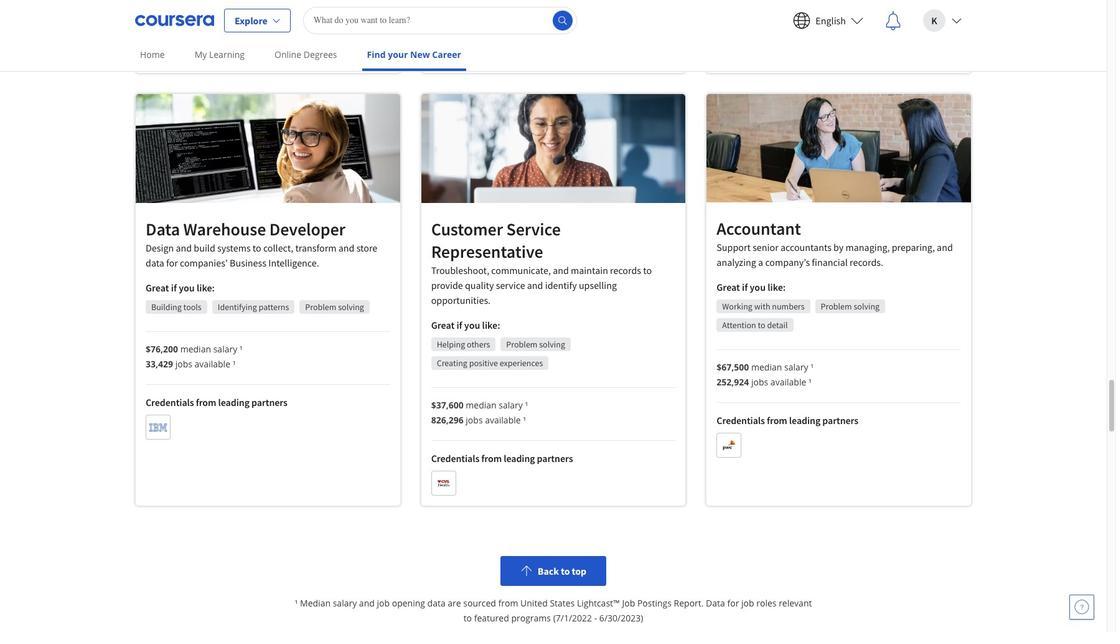 Task type: describe. For each thing, give the bounding box(es) containing it.
creating positive experiences
[[437, 357, 543, 368]]

jobs for support
[[752, 376, 769, 388]]

$37,600 median salary ¹ 826,296 jobs available ¹
[[431, 399, 528, 426]]

postings
[[638, 597, 672, 609]]

developer
[[270, 218, 346, 241]]

helping others
[[437, 338, 490, 350]]

patterns
[[259, 302, 289, 313]]

united
[[521, 597, 548, 609]]

job
[[622, 597, 635, 609]]

1 job from the left
[[377, 597, 390, 609]]

to inside customer service representative troubleshoot, communicate, and maintain records to provide quality service and identify upselling opportunities.
[[643, 264, 652, 276]]

and inside accountant support senior accountants by managing, preparing, and analyzing a company's financial records.
[[937, 241, 953, 254]]

median for support
[[752, 361, 782, 373]]

if for customer service representative
[[457, 319, 462, 331]]

home
[[140, 49, 165, 60]]

like: for service
[[482, 319, 500, 331]]

great for customer service representative
[[431, 319, 455, 331]]

and left build
[[176, 242, 192, 254]]

opportunities.
[[431, 294, 491, 306]]

¹ inside ¹ median salary and job opening data are sourced from united states lightcast™ job postings report. data for job roles relevant to featured programs (7/1/2022 - 6/30/2023)
[[295, 597, 298, 609]]

a
[[759, 256, 764, 269]]

creating
[[437, 357, 468, 368]]

accountants
[[781, 241, 832, 254]]

working with numbers
[[723, 301, 805, 312]]

provide
[[431, 279, 463, 291]]

3 credentials from leading partners button from the left
[[706, 0, 972, 74]]

help center image
[[1075, 600, 1090, 615]]

available for developer
[[195, 358, 230, 370]]

featured
[[474, 612, 509, 624]]

quality
[[465, 279, 494, 291]]

like: for warehouse
[[197, 282, 215, 294]]

1 credentials from leading partners button from the left
[[135, 0, 401, 74]]

customer
[[431, 218, 503, 240]]

programs
[[511, 612, 551, 624]]

records.
[[850, 256, 884, 269]]

online
[[275, 49, 301, 60]]

0 horizontal spatial problem solving
[[305, 302, 364, 313]]

(7/1/2022
[[553, 612, 592, 624]]

systems
[[217, 242, 251, 254]]

salary for representative
[[499, 399, 523, 411]]

and up identify
[[553, 264, 569, 276]]

career
[[432, 49, 461, 60]]

company's
[[766, 256, 810, 269]]

design
[[146, 242, 174, 254]]

back
[[538, 564, 559, 577]]

building tools
[[151, 302, 202, 313]]

financial
[[812, 256, 848, 269]]

available for representative
[[485, 414, 521, 426]]

data inside ¹ median salary and job opening data are sourced from united states lightcast™ job postings report. data for job roles relevant to featured programs (7/1/2022 - 6/30/2023)
[[706, 597, 725, 609]]

252,924
[[717, 376, 749, 388]]

explore button
[[224, 8, 291, 32]]

collect,
[[263, 242, 293, 254]]

-
[[595, 612, 597, 624]]

you for support
[[750, 281, 766, 294]]

data inside ¹ median salary and job opening data are sourced from united states lightcast™ job postings report. data for job roles relevant to featured programs (7/1/2022 - 6/30/2023)
[[428, 597, 446, 609]]

problem solving for accountant
[[821, 301, 880, 312]]

find
[[367, 49, 386, 60]]

$37,600
[[431, 399, 464, 411]]

roles
[[757, 597, 777, 609]]

back to top button
[[501, 556, 607, 586]]

relevant
[[779, 597, 812, 609]]

maintain
[[571, 264, 608, 276]]

problem for accountant
[[821, 301, 852, 312]]

data inside data warehouse developer design and build systems to collect, transform and store data for companies' business intelligence.
[[146, 257, 164, 269]]

median for service
[[466, 399, 497, 411]]

online degrees
[[275, 49, 337, 60]]

for inside ¹ median salary and job opening data are sourced from united states lightcast™ job postings report. data for job roles relevant to featured programs (7/1/2022 - 6/30/2023)
[[728, 597, 739, 609]]

your
[[388, 49, 408, 60]]

great if you like: for accountant
[[717, 281, 786, 294]]

degrees
[[304, 49, 337, 60]]

solving for customer service representative
[[539, 338, 565, 350]]

0 horizontal spatial solving
[[338, 302, 364, 313]]

top
[[572, 564, 587, 577]]

median
[[300, 597, 331, 609]]

records
[[610, 264, 641, 276]]

communicate,
[[492, 264, 551, 276]]

identifying
[[218, 302, 257, 313]]

identifying patterns
[[218, 302, 289, 313]]

with
[[754, 301, 771, 312]]

0 horizontal spatial problem
[[305, 302, 337, 313]]

data warehouse developer design and build systems to collect, transform and store data for companies' business intelligence.
[[146, 218, 377, 269]]

by
[[834, 241, 844, 254]]

online degrees link
[[270, 40, 342, 68]]

from inside ¹ median salary and job opening data are sourced from united states lightcast™ job postings report. data for job roles relevant to featured programs (7/1/2022 - 6/30/2023)
[[498, 597, 518, 609]]

english
[[816, 14, 846, 26]]

learning
[[209, 49, 245, 60]]

customer service representative troubleshoot, communicate, and maintain records to provide quality service and identify upselling opportunities.
[[431, 218, 652, 306]]

if for data warehouse developer
[[171, 282, 177, 294]]

others
[[467, 338, 490, 350]]



Task type: vqa. For each thing, say whether or not it's contained in the screenshot.
Accountant
yes



Task type: locate. For each thing, give the bounding box(es) containing it.
to left "detail"
[[758, 320, 766, 331]]

jobs inside $37,600 median salary ¹ 826,296 jobs available ¹
[[466, 414, 483, 426]]

2 horizontal spatial problem solving
[[821, 301, 880, 312]]

and right preparing,
[[937, 241, 953, 254]]

problem right patterns
[[305, 302, 337, 313]]

salary inside $67,500 median salary ¹ 252,924 jobs available ¹
[[785, 361, 809, 373]]

1 vertical spatial jobs
[[752, 376, 769, 388]]

salary
[[213, 343, 237, 355], [785, 361, 809, 373], [499, 399, 523, 411], [333, 597, 357, 609]]

problem
[[821, 301, 852, 312], [305, 302, 337, 313], [506, 338, 538, 350]]

positive
[[469, 357, 498, 368]]

median inside $76,200 median salary ¹ 33,429 jobs available ¹
[[180, 343, 211, 355]]

credentials
[[431, 5, 480, 17], [146, 5, 194, 18], [717, 20, 765, 32], [146, 396, 194, 409], [717, 414, 765, 427], [431, 452, 480, 464]]

identify
[[545, 279, 577, 291]]

great for accountant
[[717, 281, 740, 294]]

0 horizontal spatial for
[[166, 257, 178, 269]]

1 vertical spatial median
[[752, 361, 782, 373]]

service
[[496, 279, 525, 291]]

available inside $37,600 median salary ¹ 826,296 jobs available ¹
[[485, 414, 521, 426]]

solving for accountant
[[854, 301, 880, 312]]

0 horizontal spatial credentials from leading partners button
[[135, 0, 401, 74]]

2 horizontal spatial solving
[[854, 301, 880, 312]]

available for senior
[[771, 376, 807, 388]]

¹ median salary and job opening data are sourced from united states lightcast™ job postings report. data for job roles relevant to featured programs (7/1/2022 - 6/30/2023)
[[295, 597, 812, 624]]

great up building
[[146, 282, 169, 294]]

new
[[410, 49, 430, 60]]

salary inside $37,600 median salary ¹ 826,296 jobs available ¹
[[499, 399, 523, 411]]

problem solving down intelligence.
[[305, 302, 364, 313]]

data down design
[[146, 257, 164, 269]]

home link
[[135, 40, 170, 68]]

explore
[[235, 14, 268, 26]]

to inside data warehouse developer design and build systems to collect, transform and store data for companies' business intelligence.
[[253, 242, 261, 254]]

available right 252,924
[[771, 376, 807, 388]]

experiences
[[500, 357, 543, 368]]

k button
[[914, 0, 972, 40]]

2 horizontal spatial jobs
[[752, 376, 769, 388]]

great up helping
[[431, 319, 455, 331]]

solving up 'experiences'
[[539, 338, 565, 350]]

2 vertical spatial jobs
[[466, 414, 483, 426]]

and left opening
[[359, 597, 375, 609]]

0 horizontal spatial great
[[146, 282, 169, 294]]

are
[[448, 597, 461, 609]]

solving down records.
[[854, 301, 880, 312]]

detail
[[767, 320, 788, 331]]

you up tools
[[179, 282, 195, 294]]

1 horizontal spatial job
[[742, 597, 754, 609]]

1 horizontal spatial data
[[706, 597, 725, 609]]

$76,200
[[146, 343, 178, 355]]

problem down financial
[[821, 301, 852, 312]]

2 horizontal spatial great if you like:
[[717, 281, 786, 294]]

senior
[[753, 241, 779, 254]]

problem solving down records.
[[821, 301, 880, 312]]

median inside $37,600 median salary ¹ 826,296 jobs available ¹
[[466, 399, 497, 411]]

1 vertical spatial data
[[706, 597, 725, 609]]

great for data warehouse developer
[[146, 282, 169, 294]]

1 horizontal spatial if
[[457, 319, 462, 331]]

jobs
[[175, 358, 192, 370], [752, 376, 769, 388], [466, 414, 483, 426]]

if for accountant
[[742, 281, 748, 294]]

problem up 'experiences'
[[506, 338, 538, 350]]

lightcast™
[[577, 597, 620, 609]]

for left roles
[[728, 597, 739, 609]]

working
[[723, 301, 753, 312]]

2 horizontal spatial credentials from leading partners button
[[706, 0, 972, 74]]

report.
[[674, 597, 704, 609]]

jobs right 33,429
[[175, 358, 192, 370]]

0 horizontal spatial job
[[377, 597, 390, 609]]

business
[[230, 257, 266, 269]]

1 horizontal spatial for
[[728, 597, 739, 609]]

to
[[253, 242, 261, 254], [643, 264, 652, 276], [758, 320, 766, 331], [561, 564, 570, 577], [464, 612, 472, 624]]

2 horizontal spatial great
[[717, 281, 740, 294]]

2 horizontal spatial available
[[771, 376, 807, 388]]

from
[[482, 5, 502, 17], [196, 5, 216, 18], [767, 20, 788, 32], [196, 396, 216, 409], [767, 414, 788, 427], [482, 452, 502, 464], [498, 597, 518, 609]]

and inside ¹ median salary and job opening data are sourced from united states lightcast™ job postings report. data for job roles relevant to featured programs (7/1/2022 - 6/30/2023)
[[359, 597, 375, 609]]

jobs inside $76,200 median salary ¹ 33,429 jobs available ¹
[[175, 358, 192, 370]]

0 horizontal spatial great if you like:
[[146, 282, 215, 294]]

jobs right 826,296
[[466, 414, 483, 426]]

jobs inside $67,500 median salary ¹ 252,924 jobs available ¹
[[752, 376, 769, 388]]

¹
[[240, 343, 243, 355], [233, 358, 236, 370], [811, 361, 814, 373], [809, 376, 812, 388], [525, 399, 528, 411], [523, 414, 526, 426], [295, 597, 298, 609]]

available inside $76,200 median salary ¹ 33,429 jobs available ¹
[[195, 358, 230, 370]]

like: for support
[[768, 281, 786, 294]]

great if you like: up with
[[717, 281, 786, 294]]

you for warehouse
[[179, 282, 195, 294]]

service
[[507, 218, 561, 240]]

representative
[[431, 240, 543, 262]]

1 vertical spatial for
[[728, 597, 739, 609]]

1 horizontal spatial jobs
[[466, 414, 483, 426]]

0 vertical spatial data
[[146, 218, 180, 241]]

companies'
[[180, 257, 228, 269]]

for
[[166, 257, 178, 269], [728, 597, 739, 609]]

median right $76,200
[[180, 343, 211, 355]]

2 horizontal spatial median
[[752, 361, 782, 373]]

great if you like: for customer service representative
[[431, 319, 500, 331]]

job
[[377, 597, 390, 609], [742, 597, 754, 609]]

you up others
[[464, 319, 480, 331]]

and left store
[[339, 242, 355, 254]]

6/30/2023)
[[600, 612, 643, 624]]

median right the $67,500
[[752, 361, 782, 373]]

great if you like:
[[717, 281, 786, 294], [146, 282, 215, 294], [431, 319, 500, 331]]

my
[[195, 49, 207, 60]]

store
[[357, 242, 377, 254]]

median
[[180, 343, 211, 355], [752, 361, 782, 373], [466, 399, 497, 411]]

to inside ¹ median salary and job opening data are sourced from united states lightcast™ job postings report. data for job roles relevant to featured programs (7/1/2022 - 6/30/2023)
[[464, 612, 472, 624]]

if up helping others at bottom left
[[457, 319, 462, 331]]

job left roles
[[742, 597, 754, 609]]

1 vertical spatial available
[[771, 376, 807, 388]]

managing,
[[846, 241, 890, 254]]

salary inside ¹ median salary and job opening data are sourced from united states lightcast™ job postings report. data for job roles relevant to featured programs (7/1/2022 - 6/30/2023)
[[333, 597, 357, 609]]

0 horizontal spatial like:
[[197, 282, 215, 294]]

great if you like: up helping others at bottom left
[[431, 319, 500, 331]]

problem solving
[[821, 301, 880, 312], [305, 302, 364, 313], [506, 338, 565, 350]]

1 horizontal spatial like:
[[482, 319, 500, 331]]

2 horizontal spatial if
[[742, 281, 748, 294]]

states
[[550, 597, 575, 609]]

2 horizontal spatial like:
[[768, 281, 786, 294]]

english button
[[784, 0, 874, 40]]

data warehouse developer image
[[136, 94, 400, 203]]

median for warehouse
[[180, 343, 211, 355]]

great if you like: for data warehouse developer
[[146, 282, 215, 294]]

you for service
[[464, 319, 480, 331]]

for inside data warehouse developer design and build systems to collect, transform and store data for companies' business intelligence.
[[166, 257, 178, 269]]

my learning link
[[190, 40, 250, 68]]

if up working
[[742, 281, 748, 294]]

data inside data warehouse developer design and build systems to collect, transform and store data for companies' business intelligence.
[[146, 218, 180, 241]]

salary for developer
[[213, 343, 237, 355]]

and
[[937, 241, 953, 254], [176, 242, 192, 254], [339, 242, 355, 254], [553, 264, 569, 276], [527, 279, 543, 291], [359, 597, 375, 609]]

build
[[194, 242, 215, 254]]

What do you want to learn? text field
[[303, 7, 577, 34]]

intelligence.
[[268, 257, 319, 269]]

0 horizontal spatial you
[[179, 282, 195, 294]]

0 horizontal spatial available
[[195, 358, 230, 370]]

problem for customer service representative
[[506, 338, 538, 350]]

2 horizontal spatial problem
[[821, 301, 852, 312]]

and down communicate,
[[527, 279, 543, 291]]

0 horizontal spatial median
[[180, 343, 211, 355]]

2 job from the left
[[742, 597, 754, 609]]

2 credentials from leading partners button from the left
[[421, 0, 686, 74]]

find your new career
[[367, 49, 461, 60]]

salary for senior
[[785, 361, 809, 373]]

0 horizontal spatial data
[[146, 257, 164, 269]]

accountant support senior accountants by managing, preparing, and analyzing a company's financial records.
[[717, 218, 953, 269]]

1 horizontal spatial solving
[[539, 338, 565, 350]]

1 horizontal spatial available
[[485, 414, 521, 426]]

$76,200 median salary ¹ 33,429 jobs available ¹
[[146, 343, 243, 370]]

to up business
[[253, 242, 261, 254]]

credentials from leading partners
[[431, 5, 573, 17], [146, 5, 288, 18], [717, 20, 859, 32], [146, 396, 288, 409], [717, 414, 859, 427], [431, 452, 573, 464]]

attention
[[723, 320, 756, 331]]

0 horizontal spatial jobs
[[175, 358, 192, 370]]

transform
[[295, 242, 337, 254]]

0 vertical spatial median
[[180, 343, 211, 355]]

to inside button
[[561, 564, 570, 577]]

job left opening
[[377, 597, 390, 609]]

analyzing
[[717, 256, 757, 269]]

to down 'sourced'
[[464, 612, 472, 624]]

like: up others
[[482, 319, 500, 331]]

problem solving up 'experiences'
[[506, 338, 565, 350]]

like: up tools
[[197, 282, 215, 294]]

1 horizontal spatial problem solving
[[506, 338, 565, 350]]

826,296
[[431, 414, 464, 426]]

2 vertical spatial available
[[485, 414, 521, 426]]

0 vertical spatial jobs
[[175, 358, 192, 370]]

salary inside $76,200 median salary ¹ 33,429 jobs available ¹
[[213, 343, 237, 355]]

salary right median in the bottom left of the page
[[333, 597, 357, 609]]

problem solving for customer service representative
[[506, 338, 565, 350]]

1 horizontal spatial great if you like:
[[431, 319, 500, 331]]

like:
[[768, 281, 786, 294], [197, 282, 215, 294], [482, 319, 500, 331]]

leading
[[504, 5, 535, 17], [218, 5, 250, 18], [789, 20, 821, 32], [218, 396, 250, 409], [789, 414, 821, 427], [504, 452, 535, 464]]

2 vertical spatial median
[[466, 399, 497, 411]]

jobs right 252,924
[[752, 376, 769, 388]]

1 horizontal spatial problem
[[506, 338, 538, 350]]

available right 826,296
[[485, 414, 521, 426]]

sourced
[[463, 597, 496, 609]]

0 horizontal spatial data
[[146, 218, 180, 241]]

great up working
[[717, 281, 740, 294]]

salary down 'experiences'
[[499, 399, 523, 411]]

data right report.
[[706, 597, 725, 609]]

back to top
[[538, 564, 587, 577]]

jobs for service
[[466, 414, 483, 426]]

for down design
[[166, 257, 178, 269]]

tools
[[183, 302, 202, 313]]

if up building tools
[[171, 282, 177, 294]]

available inside $67,500 median salary ¹ 252,924 jobs available ¹
[[771, 376, 807, 388]]

0 horizontal spatial if
[[171, 282, 177, 294]]

accountant
[[717, 218, 801, 240]]

partners
[[537, 5, 573, 17], [252, 5, 288, 18], [823, 20, 859, 32], [252, 396, 288, 409], [823, 414, 859, 427], [537, 452, 573, 464]]

0 vertical spatial for
[[166, 257, 178, 269]]

coursera image
[[135, 10, 214, 30]]

1 horizontal spatial median
[[466, 399, 497, 411]]

find your new career link
[[362, 40, 466, 71]]

great if you like: up building tools
[[146, 282, 215, 294]]

preparing,
[[892, 241, 935, 254]]

1 horizontal spatial data
[[428, 597, 446, 609]]

salary down identifying
[[213, 343, 237, 355]]

solving down store
[[338, 302, 364, 313]]

data
[[146, 218, 180, 241], [706, 597, 725, 609]]

helping
[[437, 338, 465, 350]]

my learning
[[195, 49, 245, 60]]

numbers
[[772, 301, 805, 312]]

troubleshoot,
[[431, 264, 490, 276]]

credentials from leading partners button
[[135, 0, 401, 74], [421, 0, 686, 74], [706, 0, 972, 74]]

solving
[[854, 301, 880, 312], [338, 302, 364, 313], [539, 338, 565, 350]]

1 horizontal spatial credentials from leading partners button
[[421, 0, 686, 74]]

2 horizontal spatial you
[[750, 281, 766, 294]]

1 horizontal spatial you
[[464, 319, 480, 331]]

1 horizontal spatial great
[[431, 319, 455, 331]]

to left top
[[561, 564, 570, 577]]

33,429
[[146, 358, 173, 370]]

median right $37,600
[[466, 399, 497, 411]]

warehouse
[[183, 218, 266, 241]]

data left are
[[428, 597, 446, 609]]

$67,500
[[717, 361, 749, 373]]

k
[[932, 14, 938, 26]]

you
[[750, 281, 766, 294], [179, 282, 195, 294], [464, 319, 480, 331]]

0 vertical spatial available
[[195, 358, 230, 370]]

like: up numbers
[[768, 281, 786, 294]]

1 vertical spatial data
[[428, 597, 446, 609]]

available right 33,429
[[195, 358, 230, 370]]

to right records
[[643, 264, 652, 276]]

salary down "detail"
[[785, 361, 809, 373]]

opening
[[392, 597, 425, 609]]

you up with
[[750, 281, 766, 294]]

jobs for warehouse
[[175, 358, 192, 370]]

support
[[717, 241, 751, 254]]

median inside $67,500 median salary ¹ 252,924 jobs available ¹
[[752, 361, 782, 373]]

data up design
[[146, 218, 180, 241]]

attention to detail
[[723, 320, 788, 331]]

None search field
[[303, 7, 577, 34]]

0 vertical spatial data
[[146, 257, 164, 269]]



